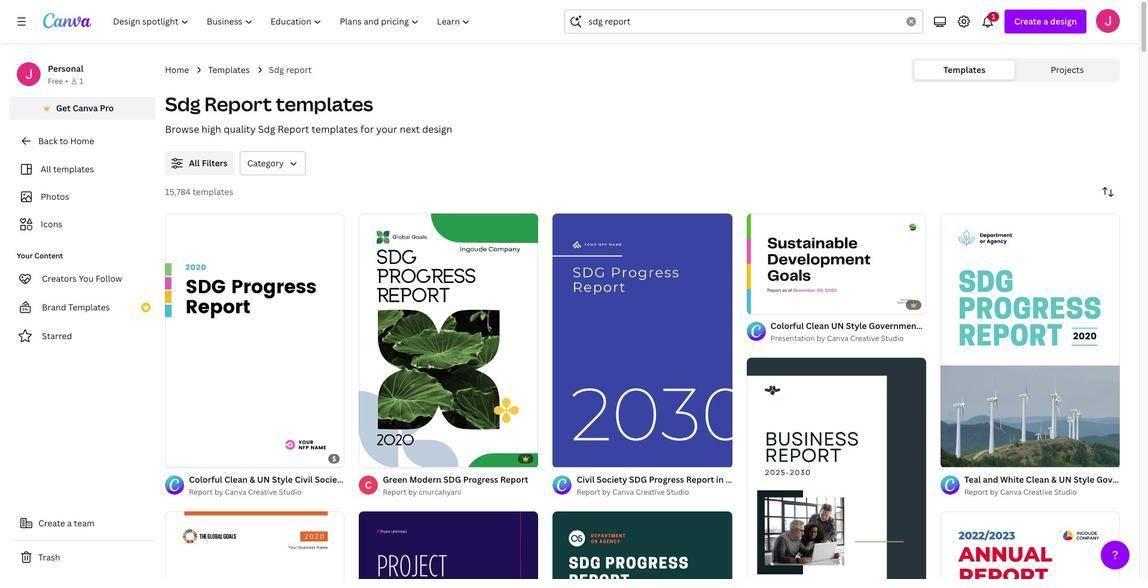 Task type: vqa. For each thing, say whether or not it's contained in the screenshot.
Group work templates
no



Task type: describe. For each thing, give the bounding box(es) containing it.
white inside teal and white clean & un style government  report by canva creative studio
[[1001, 474, 1025, 485]]

0 horizontal spatial templates
[[68, 302, 110, 313]]

creative inside civil society sdg progress report in blue white simple and minimal style report by canva creative studio
[[636, 487, 665, 497]]

projects link
[[1018, 60, 1118, 80]]

for
[[361, 123, 374, 136]]

canva right presentation
[[828, 333, 849, 344]]

Search search field
[[589, 10, 900, 33]]

personal
[[48, 63, 83, 74]]

starred link
[[10, 324, 156, 348]]

creators
[[42, 273, 77, 284]]

category
[[247, 157, 284, 169]]

icons
[[41, 218, 62, 230]]

1 of 17
[[756, 300, 775, 309]]

top level navigation element
[[105, 10, 481, 34]]

quality
[[224, 123, 256, 136]]

create a team button
[[10, 512, 156, 536]]

•
[[65, 76, 68, 86]]

all for all filters
[[189, 157, 200, 169]]

studio inside teal and white clean & un style government  report by canva creative studio
[[1055, 487, 1078, 497]]

10 for green
[[381, 453, 389, 462]]

to
[[60, 135, 68, 147]]

Sort by button
[[1097, 180, 1121, 204]]

and inside teal and white clean & un style government  report by canva creative studio
[[984, 474, 999, 485]]

creative inside colorful clean & un style civil society sdg progress report report by canva creative studio
[[248, 487, 277, 497]]

trash
[[38, 552, 60, 563]]

create a team
[[38, 518, 94, 529]]

report by canva creative studio link for un
[[189, 486, 345, 498]]

green modern sdg progress report link
[[383, 473, 529, 486]]

blue
[[726, 474, 745, 485]]

high
[[202, 123, 221, 136]]

green modern sdg progress report image
[[359, 214, 539, 468]]

teal and white clean & un style government link
[[965, 473, 1149, 486]]

$
[[332, 454, 336, 463]]

creative inside teal and white clean & un style government  report by canva creative studio
[[1024, 487, 1053, 497]]

templates down back to home
[[53, 163, 94, 175]]

un inside colorful clean & un style civil society sdg progress report report by canva creative studio
[[257, 474, 270, 485]]

& inside colorful clean & un style civil society sdg progress report report by canva creative studio
[[250, 474, 255, 485]]

home link
[[165, 63, 189, 77]]

civil society sdg progress report in blue white simple and minimal style link
[[577, 473, 876, 486]]

1 horizontal spatial templates
[[208, 64, 250, 75]]

10 for civil
[[575, 453, 583, 462]]

icons link
[[17, 213, 148, 236]]

all templates link
[[17, 158, 148, 181]]

brand templates
[[42, 302, 110, 313]]

1 of 10 for civil
[[562, 453, 583, 462]]

of for civil society sdg progress report in blue white simple and minimal style
[[567, 453, 573, 462]]

filters
[[202, 157, 228, 169]]

1 of 10 link for society
[[553, 214, 733, 468]]

browse
[[165, 123, 199, 136]]

trash link
[[10, 546, 156, 570]]

colorful clean & un style civil society sdg progress report image
[[165, 214, 345, 468]]

1 horizontal spatial home
[[165, 64, 189, 75]]

presentation
[[771, 333, 815, 344]]

1 for green modern sdg progress report
[[368, 453, 371, 462]]

back to home link
[[10, 129, 156, 153]]

cnurcahyani image
[[359, 476, 378, 495]]

back to home
[[38, 135, 94, 147]]

dark green and orange griddy big type government sdg progress report image
[[553, 512, 733, 579]]

1 of 10 link for and
[[941, 214, 1121, 468]]

in
[[717, 474, 724, 485]]

brand templates link
[[10, 296, 156, 320]]

by inside colorful clean & un style civil society sdg progress report report by canva creative studio
[[215, 487, 223, 497]]

cnurcahyani element
[[359, 476, 378, 495]]

society inside civil society sdg progress report in blue white simple and minimal style report by canva creative studio
[[597, 474, 628, 485]]

create for create a team
[[38, 518, 65, 529]]

all templates
[[41, 163, 94, 175]]

team
[[74, 518, 94, 529]]

by inside teal and white clean & un style government  report by canva creative studio
[[991, 487, 999, 497]]

sdg for report
[[165, 91, 201, 117]]

civil society sdg progress report in blue white simple and minimal style report by canva creative studio
[[577, 474, 876, 497]]

sdg for report
[[269, 64, 284, 75]]

templates down report
[[276, 91, 373, 117]]

colorful clean & un style civil society sdg progress report report by canva creative studio
[[189, 474, 433, 497]]

c link
[[359, 476, 378, 495]]

report
[[286, 64, 312, 75]]

teal and white clean & un style government  report by canva creative studio
[[965, 474, 1149, 497]]

colorful
[[189, 474, 223, 485]]

james peterson image
[[1097, 9, 1121, 33]]

create a design button
[[1006, 10, 1087, 34]]

un inside teal and white clean & un style government  report by canva creative studio
[[1060, 474, 1072, 485]]

style inside teal and white clean & un style government  report by canva creative studio
[[1074, 474, 1095, 485]]

simple
[[772, 474, 801, 485]]

all filters button
[[165, 151, 235, 175]]

starred
[[42, 330, 72, 342]]

get
[[56, 102, 71, 114]]

canva inside colorful clean & un style civil society sdg progress report report by canva creative studio
[[225, 487, 246, 497]]

2 horizontal spatial templates
[[944, 64, 986, 75]]

minimal
[[820, 474, 853, 485]]

modern
[[410, 474, 442, 485]]

creators you follow
[[42, 273, 122, 284]]

cnurcahyani
[[419, 487, 461, 497]]

15,784 templates
[[165, 186, 233, 197]]

studio inside colorful clean & un style civil society sdg progress report report by canva creative studio
[[279, 487, 302, 497]]

15,784
[[165, 186, 191, 197]]

1 for teal and white clean & un style government 
[[950, 453, 953, 462]]

design inside dropdown button
[[1051, 16, 1078, 27]]

government
[[1097, 474, 1148, 485]]

civil inside civil society sdg progress report in blue white simple and minimal style report by canva creative studio
[[577, 474, 595, 485]]

studio inside civil society sdg progress report in blue white simple and minimal style report by canva creative studio
[[667, 487, 690, 497]]

of inside 1 of 17 link
[[761, 300, 767, 309]]

clean inside colorful clean & un style civil society sdg progress report report by canva creative studio
[[225, 474, 248, 485]]

follow
[[96, 273, 122, 284]]

canva inside teal and white clean & un style government  report by canva creative studio
[[1001, 487, 1022, 497]]



Task type: locate. For each thing, give the bounding box(es) containing it.
2 progress from the left
[[463, 474, 499, 485]]

un
[[257, 474, 270, 485], [1060, 474, 1072, 485]]

green minimalist business report image
[[747, 358, 927, 579]]

home
[[165, 64, 189, 75], [70, 135, 94, 147]]

create inside dropdown button
[[1015, 16, 1042, 27]]

pro
[[100, 102, 114, 114]]

2 white from the left
[[1001, 474, 1025, 485]]

0 horizontal spatial create
[[38, 518, 65, 529]]

category button
[[240, 151, 306, 175]]

all inside all templates link
[[41, 163, 51, 175]]

creative inside presentation by canva creative studio link
[[851, 333, 880, 344]]

design inside sdg report templates browse high quality sdg report templates for your next design
[[422, 123, 453, 136]]

canva down teal and white clean & un style government link
[[1001, 487, 1022, 497]]

canva inside civil society sdg progress report in blue white simple and minimal style report by canva creative studio
[[613, 487, 634, 497]]

colorful clean & un style civil society sdg progress report link
[[189, 473, 433, 486]]

1 report by canva creative studio link from the left
[[189, 486, 345, 498]]

2 10 from the left
[[575, 453, 583, 462]]

0 vertical spatial sdg
[[269, 64, 284, 75]]

0 horizontal spatial white
[[747, 474, 770, 485]]

back
[[38, 135, 58, 147]]

all inside all filters button
[[189, 157, 200, 169]]

projects
[[1052, 64, 1085, 75]]

navy white red modern minimalist project evaluation annual report image
[[359, 512, 539, 579]]

your content
[[17, 251, 63, 261]]

report by canva creative studio link for clean
[[965, 486, 1121, 498]]

a for team
[[67, 518, 72, 529]]

2 horizontal spatial progress
[[649, 474, 685, 485]]

0 horizontal spatial style
[[272, 474, 293, 485]]

your
[[17, 251, 33, 261]]

white right blue
[[747, 474, 770, 485]]

0 horizontal spatial un
[[257, 474, 270, 485]]

sdg up browse
[[165, 91, 201, 117]]

creative
[[851, 333, 880, 344], [248, 487, 277, 497], [636, 487, 665, 497], [1024, 487, 1053, 497]]

a inside button
[[67, 518, 72, 529]]

2 1 of 10 link from the left
[[553, 214, 733, 468]]

0 horizontal spatial and
[[803, 474, 818, 485]]

2 sdg from the left
[[444, 474, 461, 485]]

white inside civil society sdg progress report in blue white simple and minimal style report by canva creative studio
[[747, 474, 770, 485]]

a
[[1044, 16, 1049, 27], [67, 518, 72, 529]]

create inside button
[[38, 518, 65, 529]]

2 vertical spatial sdg
[[258, 123, 275, 136]]

1 1 of 10 from the left
[[368, 453, 389, 462]]

& inside teal and white clean & un style government  report by canva creative studio
[[1052, 474, 1058, 485]]

&
[[250, 474, 255, 485], [1052, 474, 1058, 485]]

progress inside green modern sdg progress report report by cnurcahyani
[[463, 474, 499, 485]]

colorful clean un style government progress report sustainable development goals presentation image
[[747, 213, 927, 314]]

None search field
[[565, 10, 924, 34]]

sdg for green modern sdg progress report
[[444, 474, 461, 485]]

report inside teal and white clean & un style government  report by canva creative studio
[[965, 487, 989, 497]]

2 clean from the left
[[1027, 474, 1050, 485]]

1 un from the left
[[257, 474, 270, 485]]

brand
[[42, 302, 66, 313]]

0 vertical spatial design
[[1051, 16, 1078, 27]]

canva up dark green and orange griddy big type government sdg progress report image
[[613, 487, 634, 497]]

clean
[[225, 474, 248, 485], [1027, 474, 1050, 485]]

all filters
[[189, 157, 228, 169]]

design right next
[[422, 123, 453, 136]]

2 horizontal spatial 1 of 10 link
[[941, 214, 1121, 468]]

creators you follow link
[[10, 267, 156, 291]]

report by canva creative studio link up orange and cream clean & un style business sdg progress report image
[[189, 486, 345, 498]]

progress up the report by cnurcahyani link
[[463, 474, 499, 485]]

1 horizontal spatial clean
[[1027, 474, 1050, 485]]

of for teal and white clean & un style government 
[[955, 453, 961, 462]]

sdg report
[[269, 64, 312, 75]]

report by canva creative studio link up dark green and orange griddy big type government sdg progress report image
[[577, 486, 733, 498]]

sdg
[[269, 64, 284, 75], [165, 91, 201, 117], [258, 123, 275, 136]]

white
[[747, 474, 770, 485], [1001, 474, 1025, 485]]

a for design
[[1044, 16, 1049, 27]]

progress left in
[[649, 474, 685, 485]]

0 vertical spatial home
[[165, 64, 189, 75]]

create
[[1015, 16, 1042, 27], [38, 518, 65, 529]]

civil inside colorful clean & un style civil society sdg progress report report by canva creative studio
[[295, 474, 313, 485]]

2 style from the left
[[855, 474, 876, 485]]

sdg left report
[[269, 64, 284, 75]]

all left filters
[[189, 157, 200, 169]]

0 vertical spatial create
[[1015, 16, 1042, 27]]

home right to
[[70, 135, 94, 147]]

3 report by canva creative studio link from the left
[[965, 486, 1121, 498]]

by
[[817, 333, 826, 344], [215, 487, 223, 497], [409, 487, 417, 497], [603, 487, 611, 497], [991, 487, 999, 497]]

progress left modern
[[367, 474, 403, 485]]

1 horizontal spatial all
[[189, 157, 200, 169]]

1 horizontal spatial sdg
[[444, 474, 461, 485]]

1 progress from the left
[[367, 474, 403, 485]]

sdg for civil society sdg progress report in blue white simple and minimal style
[[630, 474, 647, 485]]

civil
[[295, 474, 313, 485], [577, 474, 595, 485]]

1 horizontal spatial 10
[[575, 453, 583, 462]]

3 1 of 10 link from the left
[[941, 214, 1121, 468]]

progress for civil society sdg progress report in blue white simple and minimal style
[[649, 474, 685, 485]]

1 civil from the left
[[295, 474, 313, 485]]

progress inside civil society sdg progress report in blue white simple and minimal style report by canva creative studio
[[649, 474, 685, 485]]

and right simple
[[803, 474, 818, 485]]

design
[[1051, 16, 1078, 27], [422, 123, 453, 136]]

templates down filters
[[193, 186, 233, 197]]

0 horizontal spatial home
[[70, 135, 94, 147]]

by inside green modern sdg progress report report by cnurcahyani
[[409, 487, 417, 497]]

all
[[189, 157, 200, 169], [41, 163, 51, 175]]

1 10 from the left
[[381, 453, 389, 462]]

report
[[205, 91, 272, 117], [278, 123, 309, 136], [405, 474, 433, 485], [501, 474, 529, 485], [687, 474, 715, 485], [189, 487, 213, 497], [383, 487, 407, 497], [577, 487, 601, 497], [965, 487, 989, 497]]

1 vertical spatial home
[[70, 135, 94, 147]]

report by cnurcahyani link
[[383, 486, 529, 498]]

1 horizontal spatial 1 of 10
[[562, 453, 583, 462]]

and inside civil society sdg progress report in blue white simple and minimal style report by canva creative studio
[[803, 474, 818, 485]]

style inside colorful clean & un style civil society sdg progress report report by canva creative studio
[[272, 474, 293, 485]]

0 horizontal spatial a
[[67, 518, 72, 529]]

0 horizontal spatial sdg
[[348, 474, 365, 485]]

2 horizontal spatial style
[[1074, 474, 1095, 485]]

all down back
[[41, 163, 51, 175]]

1 horizontal spatial civil
[[577, 474, 595, 485]]

a inside dropdown button
[[1044, 16, 1049, 27]]

0 horizontal spatial &
[[250, 474, 255, 485]]

10 for teal
[[963, 453, 971, 462]]

1 of 10
[[368, 453, 389, 462], [562, 453, 583, 462], [950, 453, 971, 462]]

0 horizontal spatial clean
[[225, 474, 248, 485]]

by inside civil society sdg progress report in blue white simple and minimal style report by canva creative studio
[[603, 487, 611, 497]]

report by canva creative studio link
[[189, 486, 345, 498], [577, 486, 733, 498], [965, 486, 1121, 498]]

1 horizontal spatial a
[[1044, 16, 1049, 27]]

home left templates link
[[165, 64, 189, 75]]

un left government
[[1060, 474, 1072, 485]]

sdg inside colorful clean & un style civil society sdg progress report report by canva creative studio
[[348, 474, 365, 485]]

photos link
[[17, 186, 148, 208]]

3 progress from the left
[[649, 474, 685, 485]]

report by canva creative studio link up colorful modern annual report cover 'image'
[[965, 486, 1121, 498]]

progress for green modern sdg progress report
[[463, 474, 499, 485]]

orange and cream clean & un style business sdg progress report image
[[165, 512, 345, 579]]

clean inside teal and white clean & un style government  report by canva creative studio
[[1027, 474, 1050, 485]]

presentation by canva creative studio
[[771, 333, 904, 344]]

2 report by canva creative studio link from the left
[[577, 486, 733, 498]]

sdg report templates browse high quality sdg report templates for your next design
[[165, 91, 453, 136]]

1 horizontal spatial report by canva creative studio link
[[577, 486, 733, 498]]

1 sdg from the left
[[348, 474, 365, 485]]

1 of 10 link for modern
[[359, 214, 539, 468]]

report by canva creative studio link for progress
[[577, 486, 733, 498]]

0 horizontal spatial 10
[[381, 453, 389, 462]]

progress
[[367, 474, 403, 485], [463, 474, 499, 485], [649, 474, 685, 485]]

green modern sdg progress report report by cnurcahyani
[[383, 474, 529, 497]]

a left team
[[67, 518, 72, 529]]

free •
[[48, 76, 68, 86]]

2 and from the left
[[984, 474, 999, 485]]

1 vertical spatial design
[[422, 123, 453, 136]]

1 of 10 for teal
[[950, 453, 971, 462]]

content
[[34, 251, 63, 261]]

0 horizontal spatial 1 of 10 link
[[359, 214, 539, 468]]

17
[[769, 300, 775, 309]]

1 horizontal spatial create
[[1015, 16, 1042, 27]]

style
[[272, 474, 293, 485], [855, 474, 876, 485], [1074, 474, 1095, 485]]

sdg right quality
[[258, 123, 275, 136]]

1 horizontal spatial and
[[984, 474, 999, 485]]

teal and white clean & un style government sdg progress report image
[[941, 214, 1121, 468]]

templates
[[208, 64, 250, 75], [944, 64, 986, 75], [68, 302, 110, 313]]

get canva pro button
[[10, 97, 156, 120]]

1 horizontal spatial design
[[1051, 16, 1078, 27]]

colorful modern annual report cover image
[[941, 512, 1121, 579]]

canva left pro
[[73, 102, 98, 114]]

1
[[80, 76, 83, 86], [756, 300, 759, 309], [368, 453, 371, 462], [562, 453, 565, 462], [950, 453, 953, 462]]

1 1 of 10 link from the left
[[359, 214, 539, 468]]

sdg inside civil society sdg progress report in blue white simple and minimal style report by canva creative studio
[[630, 474, 647, 485]]

un right colorful
[[257, 474, 270, 485]]

1 style from the left
[[272, 474, 293, 485]]

civil society sdg progress report in blue white simple and minimal style image
[[553, 214, 733, 468]]

3 10 from the left
[[963, 453, 971, 462]]

2 horizontal spatial sdg
[[630, 474, 647, 485]]

1 and from the left
[[803, 474, 818, 485]]

0 horizontal spatial design
[[422, 123, 453, 136]]

0 vertical spatial a
[[1044, 16, 1049, 27]]

1 horizontal spatial &
[[1052, 474, 1058, 485]]

templates left for
[[312, 123, 358, 136]]

templates
[[276, 91, 373, 117], [312, 123, 358, 136], [53, 163, 94, 175], [193, 186, 233, 197]]

photos
[[41, 191, 69, 202]]

your
[[377, 123, 398, 136]]

of
[[761, 300, 767, 309], [373, 453, 379, 462], [567, 453, 573, 462], [955, 453, 961, 462]]

2 society from the left
[[597, 474, 628, 485]]

3 style from the left
[[1074, 474, 1095, 485]]

1 vertical spatial a
[[67, 518, 72, 529]]

1 horizontal spatial 1 of 10 link
[[553, 214, 733, 468]]

0 horizontal spatial report by canva creative studio link
[[189, 486, 345, 498]]

1 horizontal spatial progress
[[463, 474, 499, 485]]

1 vertical spatial create
[[38, 518, 65, 529]]

a up projects 'link'
[[1044, 16, 1049, 27]]

1 for civil society sdg progress report in blue white simple and minimal style
[[562, 453, 565, 462]]

1 of 17 link
[[747, 213, 927, 314]]

and
[[803, 474, 818, 485], [984, 474, 999, 485]]

1 horizontal spatial un
[[1060, 474, 1072, 485]]

sdg inside green modern sdg progress report report by cnurcahyani
[[444, 474, 461, 485]]

society inside colorful clean & un style civil society sdg progress report report by canva creative studio
[[315, 474, 346, 485]]

1 & from the left
[[250, 474, 255, 485]]

create a design
[[1015, 16, 1078, 27]]

0 horizontal spatial progress
[[367, 474, 403, 485]]

2 horizontal spatial 10
[[963, 453, 971, 462]]

canva inside button
[[73, 102, 98, 114]]

2 1 of 10 from the left
[[562, 453, 583, 462]]

3 sdg from the left
[[630, 474, 647, 485]]

0 horizontal spatial 1 of 10
[[368, 453, 389, 462]]

design left the james peterson "icon"
[[1051, 16, 1078, 27]]

2 horizontal spatial report by canva creative studio link
[[965, 486, 1121, 498]]

1 of 10 for green
[[368, 453, 389, 462]]

create for create a design
[[1015, 16, 1042, 27]]

green
[[383, 474, 408, 485]]

and right the teal
[[984, 474, 999, 485]]

white right the teal
[[1001, 474, 1025, 485]]

1 clean from the left
[[225, 474, 248, 485]]

canva up orange and cream clean & un style business sdg progress report image
[[225, 487, 246, 497]]

0 horizontal spatial all
[[41, 163, 51, 175]]

1 vertical spatial sdg
[[165, 91, 201, 117]]

1 white from the left
[[747, 474, 770, 485]]

style inside civil society sdg progress report in blue white simple and minimal style report by canva creative studio
[[855, 474, 876, 485]]

of for green modern sdg progress report
[[373, 453, 379, 462]]

templates link
[[208, 63, 250, 77]]

0 horizontal spatial society
[[315, 474, 346, 485]]

1 society from the left
[[315, 474, 346, 485]]

free
[[48, 76, 63, 86]]

presentation by canva creative studio link
[[771, 333, 927, 345]]

next
[[400, 123, 420, 136]]

1 horizontal spatial white
[[1001, 474, 1025, 485]]

1 horizontal spatial style
[[855, 474, 876, 485]]

2 horizontal spatial 1 of 10
[[950, 453, 971, 462]]

all for all templates
[[41, 163, 51, 175]]

3 1 of 10 from the left
[[950, 453, 971, 462]]

2 & from the left
[[1052, 474, 1058, 485]]

teal
[[965, 474, 982, 485]]

2 civil from the left
[[577, 474, 595, 485]]

1 horizontal spatial society
[[597, 474, 628, 485]]

you
[[79, 273, 94, 284]]

2 un from the left
[[1060, 474, 1072, 485]]

0 horizontal spatial civil
[[295, 474, 313, 485]]

progress inside colorful clean & un style civil society sdg progress report report by canva creative studio
[[367, 474, 403, 485]]

get canva pro
[[56, 102, 114, 114]]



